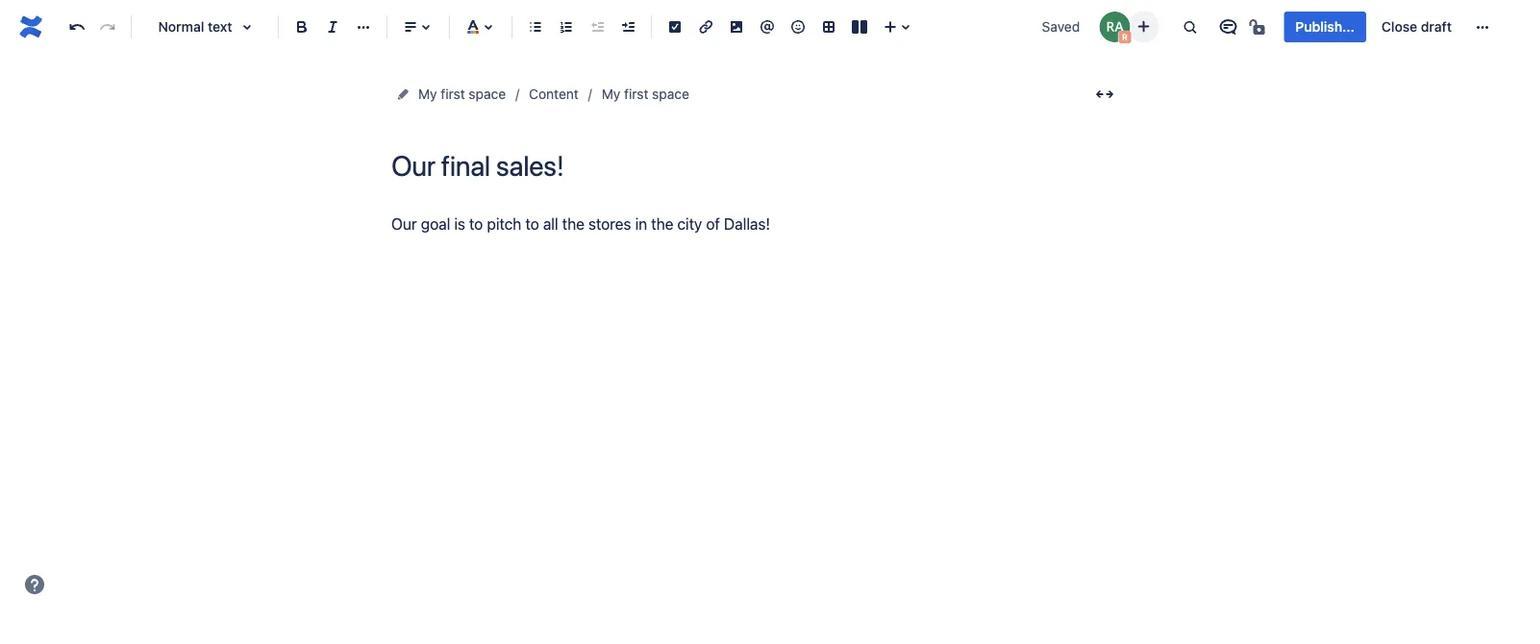 Task type: describe. For each thing, give the bounding box(es) containing it.
add image, video, or file image
[[725, 15, 748, 38]]

our
[[391, 214, 417, 233]]

indent tab image
[[616, 15, 640, 38]]

goal
[[421, 214, 450, 233]]

text
[[208, 19, 232, 35]]

link image
[[694, 15, 717, 38]]

emoji image
[[787, 15, 810, 38]]

normal
[[158, 19, 204, 35]]

publish...
[[1296, 19, 1355, 35]]

2 to from the left
[[525, 214, 539, 233]]

pitch
[[487, 214, 521, 233]]

content
[[529, 86, 579, 102]]

city
[[677, 214, 702, 233]]

more formatting image
[[352, 15, 375, 38]]

all
[[543, 214, 558, 233]]

my first space for 2nd my first space link from the right
[[418, 86, 506, 102]]

my for 2nd my first space link from the right
[[418, 86, 437, 102]]

help image
[[23, 573, 46, 596]]

is
[[454, 214, 465, 233]]

find and replace image
[[1178, 15, 1202, 38]]

layouts image
[[848, 15, 871, 38]]

publish... button
[[1284, 12, 1366, 42]]

1 my first space link from the left
[[418, 83, 506, 106]]

align left image
[[399, 15, 422, 38]]

2 space from the left
[[652, 86, 689, 102]]

more image
[[1471, 15, 1494, 38]]

of
[[706, 214, 720, 233]]

bullet list ⌘⇧8 image
[[524, 15, 547, 38]]

close
[[1382, 19, 1418, 35]]

dallas!
[[724, 214, 770, 233]]

invite to edit image
[[1132, 15, 1155, 38]]

close draft button
[[1370, 12, 1464, 42]]

our goal is to pitch to all the stores in the city of dallas!
[[391, 214, 770, 233]]

2 the from the left
[[651, 214, 674, 233]]



Task type: locate. For each thing, give the bounding box(es) containing it.
numbered list ⌘⇧7 image
[[555, 15, 578, 38]]

the right in
[[651, 214, 674, 233]]

1 my from the left
[[418, 86, 437, 102]]

1 horizontal spatial space
[[652, 86, 689, 102]]

my first space
[[418, 86, 506, 102], [602, 86, 689, 102]]

1 horizontal spatial my first space
[[602, 86, 689, 102]]

outdent ⇧tab image
[[586, 15, 609, 38]]

0 horizontal spatial my first space link
[[418, 83, 506, 106]]

first down the indent tab image
[[624, 86, 649, 102]]

2 my from the left
[[602, 86, 621, 102]]

normal text button
[[139, 6, 270, 48]]

italic ⌘i image
[[321, 15, 344, 38]]

space
[[469, 86, 506, 102], [652, 86, 689, 102]]

table image
[[817, 15, 840, 38]]

bold ⌘b image
[[290, 15, 314, 38]]

my first space link right move this page icon
[[418, 83, 506, 106]]

first
[[441, 86, 465, 102], [624, 86, 649, 102]]

my first space link
[[418, 83, 506, 106], [602, 83, 689, 106]]

1 the from the left
[[562, 214, 585, 233]]

1 horizontal spatial first
[[624, 86, 649, 102]]

1 horizontal spatial the
[[651, 214, 674, 233]]

stores
[[589, 214, 631, 233]]

0 horizontal spatial space
[[469, 86, 506, 102]]

1 my first space from the left
[[418, 86, 506, 102]]

draft
[[1421, 19, 1452, 35]]

1 horizontal spatial my
[[602, 86, 621, 102]]

space down action item image
[[652, 86, 689, 102]]

my right move this page icon
[[418, 86, 437, 102]]

undo ⌘z image
[[65, 15, 88, 38]]

no restrictions image
[[1248, 15, 1271, 38]]

0 horizontal spatial my first space
[[418, 86, 506, 102]]

make page full-width image
[[1093, 83, 1116, 106]]

my first space for 1st my first space link from the right
[[602, 86, 689, 102]]

move this page image
[[395, 87, 411, 102]]

confluence image
[[15, 12, 46, 42]]

to
[[469, 214, 483, 233], [525, 214, 539, 233]]

0 horizontal spatial my
[[418, 86, 437, 102]]

action item image
[[664, 15, 687, 38]]

ruby anderson image
[[1100, 12, 1130, 42]]

Main content area, start typing to enter text. text field
[[391, 211, 1122, 237]]

the
[[562, 214, 585, 233], [651, 214, 674, 233]]

my first space link down the indent tab image
[[602, 83, 689, 106]]

close draft
[[1382, 19, 1452, 35]]

my first space right move this page icon
[[418, 86, 506, 102]]

my
[[418, 86, 437, 102], [602, 86, 621, 102]]

0 horizontal spatial the
[[562, 214, 585, 233]]

comment icon image
[[1217, 15, 1240, 38]]

normal text
[[158, 19, 232, 35]]

mention image
[[756, 15, 779, 38]]

space left content
[[469, 86, 506, 102]]

1 first from the left
[[441, 86, 465, 102]]

to left all
[[525, 214, 539, 233]]

in
[[635, 214, 647, 233]]

saved
[[1042, 19, 1080, 35]]

2 my first space from the left
[[602, 86, 689, 102]]

1 horizontal spatial to
[[525, 214, 539, 233]]

first right move this page icon
[[441, 86, 465, 102]]

1 to from the left
[[469, 214, 483, 233]]

confluence image
[[15, 12, 46, 42]]

my right content
[[602, 86, 621, 102]]

2 my first space link from the left
[[602, 83, 689, 106]]

content link
[[529, 83, 579, 106]]

the right all
[[562, 214, 585, 233]]

Give this page a title text field
[[391, 150, 1122, 182]]

my for 1st my first space link from the right
[[602, 86, 621, 102]]

0 horizontal spatial to
[[469, 214, 483, 233]]

2 first from the left
[[624, 86, 649, 102]]

my first space down the indent tab image
[[602, 86, 689, 102]]

0 horizontal spatial first
[[441, 86, 465, 102]]

1 horizontal spatial my first space link
[[602, 83, 689, 106]]

1 space from the left
[[469, 86, 506, 102]]

to right is on the left of the page
[[469, 214, 483, 233]]

redo ⌘⇧z image
[[96, 15, 119, 38]]



Task type: vqa. For each thing, say whether or not it's contained in the screenshot.
Undo ⌘Z icon
yes



